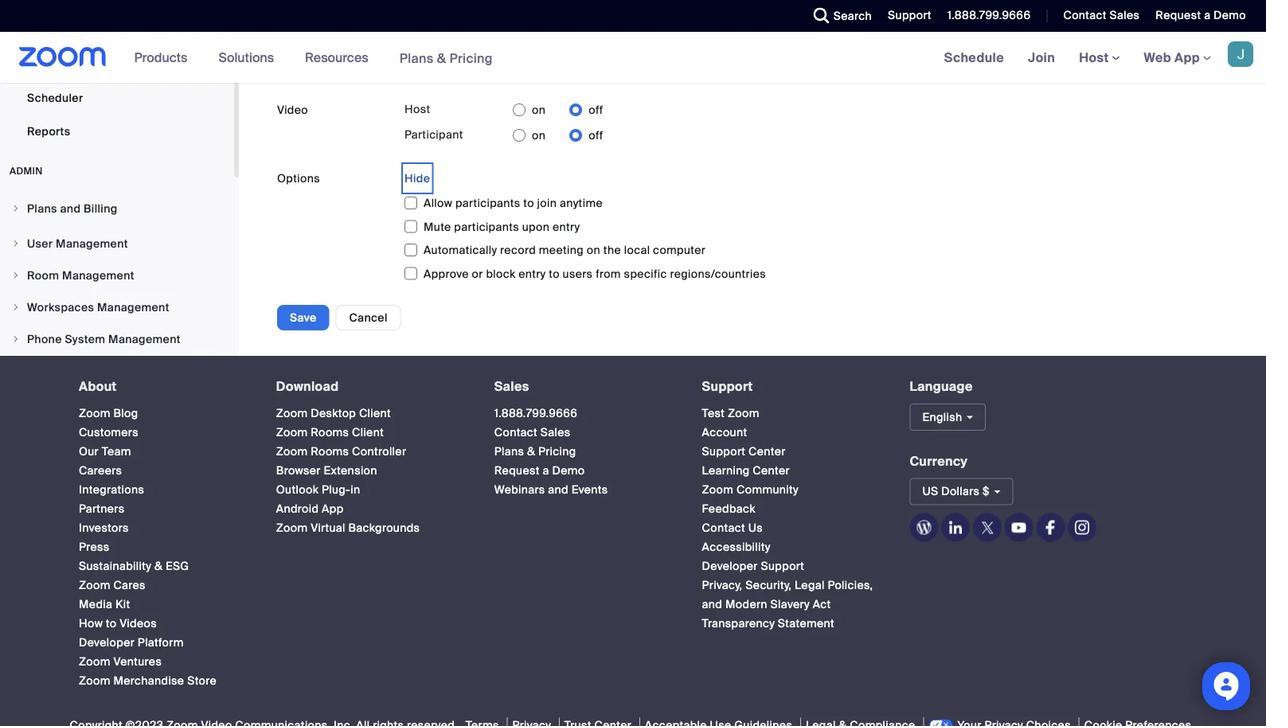 Task type: describe. For each thing, give the bounding box(es) containing it.
resources
[[305, 49, 369, 66]]

room
[[27, 268, 59, 283]]

sustainability & esg link
[[79, 559, 189, 573]]

cares
[[113, 578, 146, 593]]

kit
[[115, 597, 130, 612]]

customers
[[79, 425, 139, 440]]

join
[[1028, 49, 1056, 66]]

in
[[351, 482, 360, 497]]

test zoom account support center learning center zoom community feedback contact us accessibility developer support privacy, security, legal policies, and modern slavery act transparency statement
[[702, 406, 873, 631]]

sales link
[[494, 379, 530, 395]]

blog
[[113, 406, 138, 420]]

android
[[276, 501, 319, 516]]

learning center link
[[702, 463, 790, 478]]

1.888.799.9666 button up schedule link on the right of the page
[[948, 8, 1031, 23]]

participants for allow
[[456, 196, 521, 211]]

sales inside the 1.888.799.9666 contact sales plans & pricing request a demo webinars and events
[[541, 425, 571, 440]]

act
[[813, 597, 831, 612]]

test
[[702, 406, 725, 420]]

search button
[[802, 0, 876, 32]]

1.888.799.9666 for 1.888.799.9666 contact sales plans & pricing request a demo webinars and events
[[494, 406, 578, 420]]

developer platform link
[[79, 635, 184, 650]]

support up the test zoom "link"
[[702, 379, 753, 395]]

host button
[[1079, 49, 1120, 66]]

1.888.799.9666 for 1.888.799.9666
[[948, 8, 1031, 23]]

support down account
[[702, 444, 746, 459]]

mute participants upon entry
[[424, 220, 580, 234]]

automatically record meeting on the local computer
[[424, 243, 706, 258]]

participant
[[405, 127, 463, 142]]

approve or block entry to users from specific regions/countries
[[424, 267, 766, 281]]

plans and billing
[[27, 201, 118, 216]]

pricing inside the 1.888.799.9666 contact sales plans & pricing request a demo webinars and events
[[538, 444, 576, 459]]

1 horizontal spatial request
[[1156, 8, 1202, 23]]

regions/countries
[[670, 267, 766, 281]]

press link
[[79, 540, 110, 554]]

participants for mute
[[454, 220, 519, 234]]

0 vertical spatial meeting
[[665, 22, 710, 37]]

privacy, security, legal policies, and modern slavery act transparency statement link
[[702, 578, 873, 631]]

zoom blog link
[[79, 406, 138, 420]]

outlook
[[276, 482, 319, 497]]

app inside zoom desktop client zoom rooms client zoom rooms controller browser extension outlook plug-in android app zoom virtual backgrounds
[[322, 501, 344, 516]]

save
[[290, 310, 317, 325]]

banner containing products
[[0, 32, 1267, 84]]

settings
[[27, 57, 73, 72]]

entry for upon
[[553, 220, 580, 234]]

zoom merchandise store link
[[79, 673, 217, 688]]

schedule
[[944, 49, 1005, 66]]

$
[[983, 484, 990, 499]]

developer inside the zoom blog customers our team careers integrations partners investors press sustainability & esg zoom cares media kit how to videos developer platform zoom ventures zoom merchandise store
[[79, 635, 135, 650]]

account link
[[702, 425, 748, 440]]

accessibility
[[702, 540, 771, 554]]

0 vertical spatial join
[[622, 22, 641, 37]]

1.888.799.9666 contact sales plans & pricing request a demo webinars and events
[[494, 406, 608, 497]]

1.888.799.9666 link
[[494, 406, 578, 420]]

2 vertical spatial on
[[587, 243, 601, 258]]

customers link
[[79, 425, 139, 440]]

legal
[[795, 578, 825, 593]]

management inside the phone system management menu item
[[108, 332, 181, 347]]

1 rooms from the top
[[311, 425, 349, 440]]

personal menu menu
[[0, 0, 234, 149]]

zoom virtual backgrounds link
[[276, 520, 420, 535]]

host
[[572, 22, 596, 37]]

only users admitted by the host can join the meeting
[[424, 22, 710, 37]]

download
[[276, 379, 339, 395]]

zoom ventures link
[[79, 654, 162, 669]]

0 horizontal spatial sales
[[494, 379, 530, 395]]

scheduler
[[27, 91, 83, 105]]

solutions button
[[219, 32, 281, 83]]

mute
[[424, 220, 451, 234]]

desktop
[[311, 406, 356, 420]]

0 vertical spatial client
[[359, 406, 391, 420]]

videos
[[120, 616, 157, 631]]

support center link
[[702, 444, 786, 459]]

1 vertical spatial join
[[537, 196, 557, 211]]

pricing inside product information navigation
[[450, 50, 493, 66]]

to inside the zoom blog customers our team careers integrations partners investors press sustainability & esg zoom cares media kit how to videos developer platform zoom ventures zoom merchandise store
[[106, 616, 117, 631]]

investors link
[[79, 520, 129, 535]]

support right search
[[888, 8, 932, 23]]

0 vertical spatial to
[[524, 196, 534, 211]]

zoom rooms controller link
[[276, 444, 406, 459]]

only
[[424, 22, 448, 37]]

user management
[[27, 236, 128, 251]]

room management
[[27, 268, 134, 283]]

right image for phone
[[11, 335, 21, 344]]

contact inside 'test zoom account support center learning center zoom community feedback contact us accessibility developer support privacy, security, legal policies, and modern slavery act transparency statement'
[[702, 520, 746, 535]]

products
[[134, 49, 188, 66]]

us
[[748, 520, 763, 535]]

profile picture image
[[1228, 41, 1254, 67]]

request a demo
[[1156, 8, 1247, 23]]

media
[[79, 597, 113, 612]]

request inside the 1.888.799.9666 contact sales plans & pricing request a demo webinars and events
[[494, 463, 540, 478]]

plans inside the 1.888.799.9666 contact sales plans & pricing request a demo webinars and events
[[494, 444, 524, 459]]

solutions
[[219, 49, 274, 66]]

admin
[[10, 165, 43, 177]]

plans for plans and billing
[[27, 201, 57, 216]]

zoom community link
[[702, 482, 799, 497]]

1 vertical spatial users
[[563, 267, 593, 281]]

admitted
[[484, 22, 533, 37]]

developer inside 'test zoom account support center learning center zoom community feedback contact us accessibility developer support privacy, security, legal policies, and modern slavery act transparency statement'
[[702, 559, 758, 573]]

how to videos link
[[79, 616, 157, 631]]

right image for user
[[11, 239, 21, 249]]

account
[[702, 425, 748, 440]]

statement
[[778, 616, 835, 631]]

specific
[[624, 267, 667, 281]]

& inside the zoom blog customers our team careers integrations partners investors press sustainability & esg zoom cares media kit how to videos developer platform zoom ventures zoom merchandise store
[[154, 559, 163, 573]]

clips
[[27, 24, 55, 38]]

zoom desktop client link
[[276, 406, 391, 420]]

us dollars $ button
[[910, 478, 1014, 505]]

2 rooms from the top
[[311, 444, 349, 459]]



Task type: locate. For each thing, give the bounding box(es) containing it.
1 off from the top
[[589, 103, 603, 117]]

management inside workspaces management menu item
[[97, 300, 169, 315]]

plans and billing menu item
[[0, 194, 234, 227]]

2 right image from the top
[[11, 335, 21, 344]]

merchandise
[[113, 673, 184, 688]]

request up webinars
[[494, 463, 540, 478]]

cancel button
[[336, 305, 401, 331]]

entry for block
[[519, 267, 546, 281]]

join up upon
[[537, 196, 557, 211]]

zoom blog customers our team careers integrations partners investors press sustainability & esg zoom cares media kit how to videos developer platform zoom ventures zoom merchandise store
[[79, 406, 217, 688]]

management for user management
[[56, 236, 128, 251]]

participant option group
[[513, 123, 603, 148]]

& left esg
[[154, 559, 163, 573]]

1 horizontal spatial join
[[622, 22, 641, 37]]

english
[[923, 410, 963, 424]]

& down only
[[437, 50, 446, 66]]

0 vertical spatial rooms
[[311, 425, 349, 440]]

entry up automatically record meeting on the local computer
[[553, 220, 580, 234]]

0 horizontal spatial app
[[322, 501, 344, 516]]

to down automatically record meeting on the local computer
[[549, 267, 560, 281]]

meetings navigation
[[933, 32, 1267, 84]]

allow
[[424, 196, 453, 211]]

plans inside product information navigation
[[400, 50, 434, 66]]

plans up user
[[27, 201, 57, 216]]

join right can
[[622, 22, 641, 37]]

1 horizontal spatial and
[[548, 482, 569, 497]]

on for host
[[532, 103, 546, 117]]

integrations
[[79, 482, 144, 497]]

schedule link
[[933, 32, 1016, 83]]

3 right image from the top
[[11, 303, 21, 312]]

contact inside the 1.888.799.9666 contact sales plans & pricing request a demo webinars and events
[[494, 425, 538, 440]]

0 horizontal spatial 1.888.799.9666
[[494, 406, 578, 420]]

request a demo link
[[1144, 0, 1267, 32], [1156, 8, 1247, 23], [494, 463, 585, 478]]

1 vertical spatial right image
[[11, 271, 21, 281]]

by
[[536, 22, 548, 37]]

zoom rooms client link
[[276, 425, 384, 440]]

join link
[[1016, 32, 1068, 83]]

careers link
[[79, 463, 122, 478]]

and down the privacy,
[[702, 597, 723, 612]]

0 horizontal spatial and
[[60, 201, 81, 216]]

sales up host dropdown button
[[1110, 8, 1140, 23]]

host down contact sales
[[1079, 49, 1112, 66]]

local
[[624, 243, 650, 258]]

1 vertical spatial pricing
[[538, 444, 576, 459]]

entry down 'record'
[[519, 267, 546, 281]]

management down room management menu item
[[97, 300, 169, 315]]

0 vertical spatial app
[[1175, 49, 1200, 66]]

and left events
[[548, 482, 569, 497]]

plans up webinars
[[494, 444, 524, 459]]

virtual
[[311, 520, 346, 535]]

off down host option group on the top left
[[589, 128, 603, 143]]

a
[[1205, 8, 1211, 23], [543, 463, 549, 478]]

1 horizontal spatial a
[[1205, 8, 1211, 23]]

pricing down admitted
[[450, 50, 493, 66]]

1 horizontal spatial host
[[1079, 49, 1112, 66]]

right image
[[11, 239, 21, 249], [11, 335, 21, 344]]

contact down feedback button
[[702, 520, 746, 535]]

app inside meetings navigation
[[1175, 49, 1200, 66]]

1 horizontal spatial the
[[604, 243, 621, 258]]

pricing
[[450, 50, 493, 66], [538, 444, 576, 459]]

participants up "mute participants upon entry"
[[456, 196, 521, 211]]

user management menu item
[[0, 229, 234, 259]]

off
[[589, 103, 603, 117], [589, 128, 603, 143]]

the for local
[[604, 243, 621, 258]]

0 horizontal spatial request
[[494, 463, 540, 478]]

management up room management
[[56, 236, 128, 251]]

banner
[[0, 32, 1267, 84]]

1.888.799.9666 up schedule link on the right of the page
[[948, 8, 1031, 23]]

1 vertical spatial request
[[494, 463, 540, 478]]

off inside host option group
[[589, 103, 603, 117]]

2 vertical spatial contact
[[702, 520, 746, 535]]

users right only
[[451, 22, 481, 37]]

support up security,
[[761, 559, 805, 573]]

0 horizontal spatial plans
[[27, 201, 57, 216]]

1 horizontal spatial pricing
[[538, 444, 576, 459]]

1.888.799.9666 inside the 1.888.799.9666 contact sales plans & pricing request a demo webinars and events
[[494, 406, 578, 420]]

test zoom link
[[702, 406, 760, 420]]

1 vertical spatial sales
[[494, 379, 530, 395]]

&
[[437, 50, 446, 66], [527, 444, 536, 459], [154, 559, 163, 573]]

community
[[737, 482, 799, 497]]

a up web app dropdown button
[[1205, 8, 1211, 23]]

1 vertical spatial host
[[405, 102, 431, 117]]

off for participant
[[589, 128, 603, 143]]

1 vertical spatial to
[[549, 267, 560, 281]]

app right web
[[1175, 49, 1200, 66]]

support
[[888, 8, 932, 23], [702, 379, 753, 395], [702, 444, 746, 459], [761, 559, 805, 573]]

1 horizontal spatial entry
[[553, 220, 580, 234]]

approve
[[424, 267, 469, 281]]

2 horizontal spatial plans
[[494, 444, 524, 459]]

management up workspaces management on the left top of the page
[[62, 268, 134, 283]]

0 vertical spatial host
[[1079, 49, 1112, 66]]

2 horizontal spatial contact
[[1064, 8, 1107, 23]]

billing
[[84, 201, 118, 216]]

1 vertical spatial developer
[[79, 635, 135, 650]]

users down automatically record meeting on the local computer
[[563, 267, 593, 281]]

developer down the accessibility 'link'
[[702, 559, 758, 573]]

phone system management
[[27, 332, 181, 347]]

on inside participant option group
[[532, 128, 546, 143]]

management
[[56, 236, 128, 251], [62, 268, 134, 283], [97, 300, 169, 315], [108, 332, 181, 347]]

right image left room
[[11, 271, 21, 281]]

off inside participant option group
[[589, 128, 603, 143]]

2 horizontal spatial and
[[702, 597, 723, 612]]

phone system management menu item
[[0, 324, 234, 355]]

1.888.799.9666 down sales link
[[494, 406, 578, 420]]

management for room management
[[62, 268, 134, 283]]

learning
[[702, 463, 750, 478]]

users
[[451, 22, 481, 37], [563, 267, 593, 281]]

right image inside 'user management' menu item
[[11, 239, 21, 249]]

media kit link
[[79, 597, 130, 612]]

0 vertical spatial contact
[[1064, 8, 1107, 23]]

sales down 1.888.799.9666 link
[[541, 425, 571, 440]]

1 horizontal spatial &
[[437, 50, 446, 66]]

and inside 'test zoom account support center learning center zoom community feedback contact us accessibility developer support privacy, security, legal policies, and modern slavery act transparency statement'
[[702, 597, 723, 612]]

web
[[1144, 49, 1172, 66]]

1.888.799.9666 inside button
[[948, 8, 1031, 23]]

1 horizontal spatial 1.888.799.9666
[[948, 8, 1031, 23]]

right image inside workspaces management menu item
[[11, 303, 21, 312]]

right image left workspaces
[[11, 303, 21, 312]]

2 vertical spatial and
[[702, 597, 723, 612]]

the up 'from' on the left top of page
[[604, 243, 621, 258]]

host
[[1079, 49, 1112, 66], [405, 102, 431, 117]]

right image for workspaces management
[[11, 303, 21, 312]]

& inside the 1.888.799.9666 contact sales plans & pricing request a demo webinars and events
[[527, 444, 536, 459]]

the right by
[[551, 22, 569, 37]]

save button
[[277, 305, 329, 331]]

host up "participant"
[[405, 102, 431, 117]]

plans inside plans and billing menu item
[[27, 201, 57, 216]]

1 vertical spatial on
[[532, 128, 546, 143]]

1 vertical spatial center
[[753, 463, 790, 478]]

1.888.799.9666 button up schedule
[[936, 0, 1035, 32]]

0 vertical spatial sales
[[1110, 8, 1140, 23]]

0 horizontal spatial &
[[154, 559, 163, 573]]

the for host
[[551, 22, 569, 37]]

hide
[[405, 171, 430, 186]]

1 horizontal spatial users
[[563, 267, 593, 281]]

0 horizontal spatial host
[[405, 102, 431, 117]]

reports
[[27, 124, 70, 139]]

management for workspaces management
[[97, 300, 169, 315]]

privacy,
[[702, 578, 743, 593]]

right image left phone at top
[[11, 335, 21, 344]]

management inside room management menu item
[[62, 268, 134, 283]]

admin menu menu
[[0, 194, 234, 420]]

2 horizontal spatial sales
[[1110, 8, 1140, 23]]

pricing up webinars and events link
[[538, 444, 576, 459]]

plans for plans & pricing
[[400, 50, 434, 66]]

1 horizontal spatial demo
[[1214, 8, 1247, 23]]

0 vertical spatial request
[[1156, 8, 1202, 23]]

partners link
[[79, 501, 125, 516]]

0 horizontal spatial contact
[[494, 425, 538, 440]]

0 vertical spatial entry
[[553, 220, 580, 234]]

workspaces management menu item
[[0, 293, 234, 323]]

meeting down upon
[[539, 243, 584, 258]]

1 vertical spatial right image
[[11, 335, 21, 344]]

meeting right can
[[665, 22, 710, 37]]

0 horizontal spatial the
[[551, 22, 569, 37]]

english button
[[910, 404, 986, 431]]

sales
[[1110, 8, 1140, 23], [494, 379, 530, 395], [541, 425, 571, 440]]

1 vertical spatial off
[[589, 128, 603, 143]]

block
[[486, 267, 516, 281]]

feedback
[[702, 501, 756, 516]]

0 vertical spatial plans
[[400, 50, 434, 66]]

2 horizontal spatial to
[[549, 267, 560, 281]]

on
[[532, 103, 546, 117], [532, 128, 546, 143], [587, 243, 601, 258]]

system
[[65, 332, 105, 347]]

right image
[[11, 204, 21, 214], [11, 271, 21, 281], [11, 303, 21, 312]]

how
[[79, 616, 103, 631]]

off up participant option group
[[589, 103, 603, 117]]

1 vertical spatial and
[[548, 482, 569, 497]]

plans down only
[[400, 50, 434, 66]]

0 vertical spatial center
[[749, 444, 786, 459]]

right image for room management
[[11, 271, 21, 281]]

browser
[[276, 463, 321, 478]]

from
[[596, 267, 621, 281]]

0 vertical spatial on
[[532, 103, 546, 117]]

webinars
[[494, 482, 545, 497]]

1 horizontal spatial sales
[[541, 425, 571, 440]]

modern
[[726, 597, 768, 612]]

on up participant option group
[[532, 103, 546, 117]]

1 vertical spatial rooms
[[311, 444, 349, 459]]

2 vertical spatial &
[[154, 559, 163, 573]]

dollars
[[942, 484, 980, 499]]

right image inside plans and billing menu item
[[11, 204, 21, 214]]

0 vertical spatial users
[[451, 22, 481, 37]]

0 vertical spatial pricing
[[450, 50, 493, 66]]

2 vertical spatial right image
[[11, 303, 21, 312]]

0 vertical spatial 1.888.799.9666
[[948, 8, 1031, 23]]

1 horizontal spatial app
[[1175, 49, 1200, 66]]

and inside menu item
[[60, 201, 81, 216]]

& down 1.888.799.9666 link
[[527, 444, 536, 459]]

request up web app dropdown button
[[1156, 8, 1202, 23]]

right image down admin
[[11, 204, 21, 214]]

host inside meetings navigation
[[1079, 49, 1112, 66]]

center up learning center link
[[749, 444, 786, 459]]

1 vertical spatial plans
[[27, 201, 57, 216]]

plans
[[400, 50, 434, 66], [27, 201, 57, 216], [494, 444, 524, 459]]

participants up automatically
[[454, 220, 519, 234]]

0 horizontal spatial meeting
[[539, 243, 584, 258]]

1 horizontal spatial meeting
[[665, 22, 710, 37]]

management down workspaces management menu item
[[108, 332, 181, 347]]

0 vertical spatial &
[[437, 50, 446, 66]]

sales up 1.888.799.9666 link
[[494, 379, 530, 395]]

1 vertical spatial &
[[527, 444, 536, 459]]

phone
[[27, 332, 62, 347]]

2 right image from the top
[[11, 271, 21, 281]]

2 vertical spatial sales
[[541, 425, 571, 440]]

plans & pricing
[[400, 50, 493, 66]]

1 horizontal spatial to
[[524, 196, 534, 211]]

scheduler link
[[0, 82, 234, 114]]

0 vertical spatial right image
[[11, 239, 21, 249]]

1 right image from the top
[[11, 204, 21, 214]]

0 horizontal spatial entry
[[519, 267, 546, 281]]

to
[[524, 196, 534, 211], [549, 267, 560, 281], [106, 616, 117, 631]]

1 horizontal spatial developer
[[702, 559, 758, 573]]

1 vertical spatial a
[[543, 463, 549, 478]]

on down host option group on the top left
[[532, 128, 546, 143]]

1 vertical spatial participants
[[454, 220, 519, 234]]

0 vertical spatial and
[[60, 201, 81, 216]]

contact us link
[[702, 520, 763, 535]]

on for participant
[[532, 128, 546, 143]]

on inside host option group
[[532, 103, 546, 117]]

& inside product information navigation
[[437, 50, 446, 66]]

1 horizontal spatial contact
[[702, 520, 746, 535]]

controller
[[352, 444, 406, 459]]

computer
[[653, 243, 706, 258]]

0 horizontal spatial developer
[[79, 635, 135, 650]]

0 horizontal spatial to
[[106, 616, 117, 631]]

1 horizontal spatial plans
[[400, 50, 434, 66]]

demo inside the 1.888.799.9666 contact sales plans & pricing request a demo webinars and events
[[552, 463, 585, 478]]

join
[[622, 22, 641, 37], [537, 196, 557, 211]]

1 right image from the top
[[11, 239, 21, 249]]

host option group
[[513, 97, 603, 123]]

feedback button
[[702, 501, 756, 516]]

slavery
[[771, 597, 810, 612]]

security,
[[746, 578, 792, 593]]

and inside the 1.888.799.9666 contact sales plans & pricing request a demo webinars and events
[[548, 482, 569, 497]]

2 vertical spatial to
[[106, 616, 117, 631]]

rooms down desktop
[[311, 425, 349, 440]]

0 horizontal spatial users
[[451, 22, 481, 37]]

2 off from the top
[[589, 128, 603, 143]]

management inside 'user management' menu item
[[56, 236, 128, 251]]

our team link
[[79, 444, 131, 459]]

0 vertical spatial right image
[[11, 204, 21, 214]]

app down plug-
[[322, 501, 344, 516]]

right image inside the phone system management menu item
[[11, 335, 21, 344]]

integrations link
[[79, 482, 144, 497]]

to up upon
[[524, 196, 534, 211]]

1 vertical spatial 1.888.799.9666
[[494, 406, 578, 420]]

0 horizontal spatial a
[[543, 463, 549, 478]]

esg
[[166, 559, 189, 573]]

workspaces
[[27, 300, 94, 315]]

a up webinars and events link
[[543, 463, 549, 478]]

android app link
[[276, 501, 344, 516]]

1 vertical spatial client
[[352, 425, 384, 440]]

us dollars $
[[923, 484, 990, 499]]

1 vertical spatial contact
[[494, 425, 538, 440]]

on up approve or block entry to users from specific regions/countries
[[587, 243, 601, 258]]

press
[[79, 540, 110, 554]]

language
[[910, 379, 973, 395]]

developer support link
[[702, 559, 805, 573]]

settings link
[[0, 49, 234, 81]]

right image for plans and billing
[[11, 204, 21, 214]]

demo up profile picture
[[1214, 8, 1247, 23]]

developer down how to videos link
[[79, 635, 135, 650]]

0 vertical spatial demo
[[1214, 8, 1247, 23]]

zoom logo image
[[19, 47, 106, 67]]

0 vertical spatial off
[[589, 103, 603, 117]]

room management menu item
[[0, 261, 234, 291]]

the right can
[[644, 22, 662, 37]]

events
[[572, 482, 608, 497]]

0 vertical spatial participants
[[456, 196, 521, 211]]

right image inside room management menu item
[[11, 271, 21, 281]]

contact down 1.888.799.9666 link
[[494, 425, 538, 440]]

entry
[[553, 220, 580, 234], [519, 267, 546, 281]]

to down media kit link
[[106, 616, 117, 631]]

demo up webinars and events link
[[552, 463, 585, 478]]

center up the community
[[753, 463, 790, 478]]

plans & pricing link
[[400, 50, 493, 66], [400, 50, 493, 66], [494, 444, 576, 459]]

1 vertical spatial demo
[[552, 463, 585, 478]]

2 vertical spatial plans
[[494, 444, 524, 459]]

web app button
[[1144, 49, 1212, 66]]

a inside the 1.888.799.9666 contact sales plans & pricing request a demo webinars and events
[[543, 463, 549, 478]]

or
[[472, 267, 483, 281]]

contact up host dropdown button
[[1064, 8, 1107, 23]]

0 vertical spatial a
[[1205, 8, 1211, 23]]

1 vertical spatial meeting
[[539, 243, 584, 258]]

0 horizontal spatial pricing
[[450, 50, 493, 66]]

0 vertical spatial developer
[[702, 559, 758, 573]]

and left billing at the top
[[60, 201, 81, 216]]

product information navigation
[[122, 32, 505, 84]]

web app
[[1144, 49, 1200, 66]]

upon
[[522, 220, 550, 234]]

right image left user
[[11, 239, 21, 249]]

1 vertical spatial app
[[322, 501, 344, 516]]

off for host
[[589, 103, 603, 117]]

resources button
[[305, 32, 376, 83]]

2 horizontal spatial the
[[644, 22, 662, 37]]

0 horizontal spatial demo
[[552, 463, 585, 478]]

rooms down zoom rooms client link
[[311, 444, 349, 459]]



Task type: vqa. For each thing, say whether or not it's contained in the screenshot.
with in Connect your H.323/SIP systems with desktop, tablet, mobile devices, Zoom Rooms and other H.323/SIP endpoints
no



